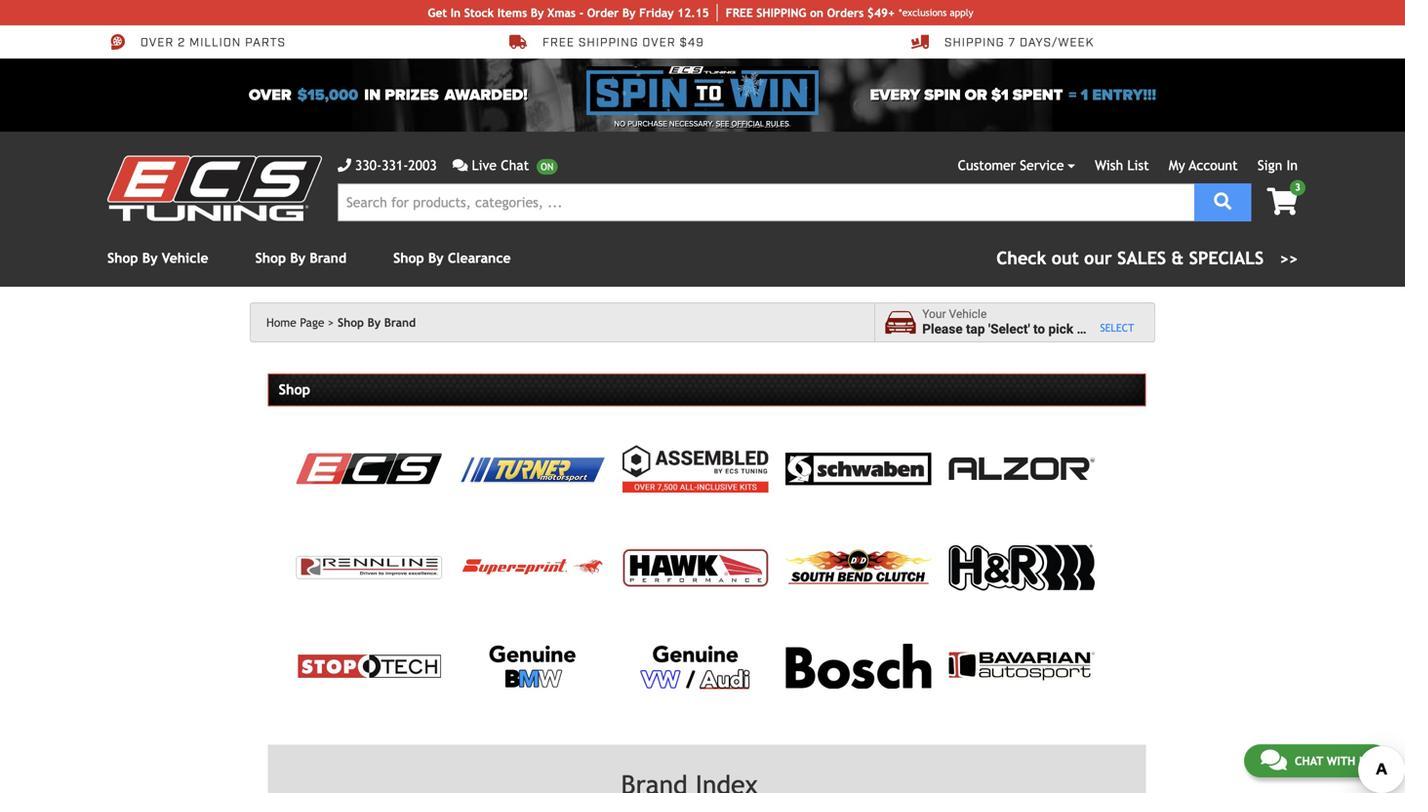 Task type: locate. For each thing, give the bounding box(es) containing it.
1 horizontal spatial chat
[[1295, 754, 1323, 768]]

1 vertical spatial brand
[[384, 316, 416, 329]]

Search text field
[[338, 183, 1194, 222]]

sign in link
[[1258, 158, 1298, 173]]

brand down shop by clearance
[[384, 316, 416, 329]]

over
[[141, 35, 174, 50], [249, 86, 291, 104]]

over $15,000 in prizes
[[249, 86, 439, 104]]

shop by clearance link
[[393, 250, 511, 266]]

see official rules link
[[716, 118, 789, 130]]

by up "home page" link
[[290, 250, 306, 266]]

0 horizontal spatial over
[[141, 35, 174, 50]]

over left '2'
[[141, 35, 174, 50]]

shop by brand up "home page" link
[[255, 250, 346, 266]]

'select'
[[988, 322, 1030, 337]]

over for over $15,000 in prizes
[[249, 86, 291, 104]]

0 horizontal spatial in
[[451, 6, 461, 20]]

2003
[[408, 158, 437, 173]]

shopping cart image
[[1267, 188, 1298, 215]]

live chat
[[472, 158, 529, 173]]

page
[[300, 316, 324, 329]]

spent
[[1013, 86, 1063, 104]]

1 horizontal spatial brand
[[384, 316, 416, 329]]

search image
[[1214, 193, 1232, 210]]

customer service
[[958, 158, 1064, 173]]

customer service button
[[958, 155, 1075, 176]]

pick
[[1048, 322, 1073, 337]]

shop by brand right page
[[338, 316, 416, 329]]

shipping
[[945, 35, 1005, 50]]

chat with us
[[1295, 754, 1373, 768]]

0 vertical spatial vehicle
[[162, 250, 208, 266]]

account
[[1189, 158, 1238, 173]]

stoptech logo image
[[296, 654, 442, 679]]

by left clearance
[[428, 250, 444, 266]]

0 horizontal spatial brand
[[310, 250, 346, 266]]

orders
[[827, 6, 864, 20]]

ecs tuning 'spin to win' contest logo image
[[586, 66, 819, 115]]

$49+
[[867, 6, 895, 20]]

on
[[810, 6, 824, 20]]

brand up page
[[310, 250, 346, 266]]

rules
[[766, 119, 789, 129]]

select link
[[1100, 322, 1134, 335]]

1 horizontal spatial over
[[249, 86, 291, 104]]

by right order
[[622, 6, 636, 20]]

vehicle
[[1087, 322, 1130, 337]]

free
[[543, 35, 575, 50]]

sales & specials link
[[997, 245, 1298, 271]]

brand
[[310, 250, 346, 266], [384, 316, 416, 329]]

home page link
[[266, 316, 334, 329]]

2
[[178, 35, 186, 50]]

ship
[[756, 6, 781, 20]]

shop for "shop by brand" "link"
[[255, 250, 286, 266]]

genuine%20volkswagen%20audi logo image
[[638, 643, 753, 690]]

vehicle up tap
[[949, 308, 987, 321]]

1 horizontal spatial in
[[1286, 158, 1298, 173]]

1 vertical spatial chat
[[1295, 754, 1323, 768]]

prizes
[[385, 86, 439, 104]]

over 2 million parts
[[141, 35, 286, 50]]

in right sign
[[1286, 158, 1298, 173]]

h%26r logo image
[[949, 545, 1095, 591]]

to
[[1033, 322, 1045, 337]]

vehicle down ecs tuning image
[[162, 250, 208, 266]]

shipping
[[579, 35, 639, 50]]

my
[[1169, 158, 1185, 173]]

sales & specials
[[1117, 248, 1264, 268]]

=
[[1069, 86, 1077, 104]]

home page
[[266, 316, 324, 329]]

0 horizontal spatial vehicle
[[162, 250, 208, 266]]

1
[[1081, 86, 1088, 104]]

chat left with at the right bottom of page
[[1295, 754, 1323, 768]]

vehicle inside your vehicle please tap 'select' to pick a vehicle
[[949, 308, 987, 321]]

0 vertical spatial chat
[[501, 158, 529, 173]]

0 horizontal spatial chat
[[501, 158, 529, 173]]

my account link
[[1169, 158, 1238, 173]]

1 vertical spatial vehicle
[[949, 308, 987, 321]]

a
[[1077, 322, 1084, 337]]

in
[[451, 6, 461, 20], [1286, 158, 1298, 173]]

331-
[[382, 158, 408, 173]]

*exclusions
[[899, 7, 947, 18]]

million
[[189, 35, 241, 50]]

chat right live
[[501, 158, 529, 173]]

1 horizontal spatial vehicle
[[949, 308, 987, 321]]

vehicle
[[162, 250, 208, 266], [949, 308, 987, 321]]

specials
[[1189, 248, 1264, 268]]

no purchase necessary. see official rules .
[[614, 119, 791, 129]]

shop
[[107, 250, 138, 266], [255, 250, 286, 266], [393, 250, 424, 266], [338, 316, 364, 329], [279, 382, 310, 398]]

spin
[[924, 86, 961, 104]]

genuine%20bmw logo image
[[487, 643, 577, 690]]

by right page
[[367, 316, 381, 329]]

customer
[[958, 158, 1016, 173]]

your vehicle please tap 'select' to pick a vehicle
[[922, 308, 1130, 337]]

by down ecs tuning image
[[142, 250, 158, 266]]

free shipping over $49 link
[[509, 33, 704, 51]]

0 vertical spatial in
[[451, 6, 461, 20]]

supersprint logo image
[[459, 557, 605, 579]]

chat with us link
[[1244, 745, 1389, 778]]

shop by vehicle link
[[107, 250, 208, 266]]

in right get in the top of the page
[[451, 6, 461, 20]]

1 vertical spatial in
[[1286, 158, 1298, 173]]

live chat link
[[452, 155, 557, 176]]

or
[[965, 86, 987, 104]]

in for get
[[451, 6, 461, 20]]

1 vertical spatial over
[[249, 86, 291, 104]]

turner%20motorsport logo image
[[459, 454, 605, 484]]

items
[[497, 6, 527, 20]]

rennline logo image
[[296, 556, 442, 579]]

over down parts
[[249, 86, 291, 104]]

0 vertical spatial over
[[141, 35, 174, 50]]

chat
[[501, 158, 529, 173], [1295, 754, 1323, 768]]

7
[[1008, 35, 1016, 50]]

330-331-2003 link
[[338, 155, 437, 176]]

purchase
[[628, 119, 667, 129]]



Task type: describe. For each thing, give the bounding box(es) containing it.
schwaben logo image
[[786, 452, 932, 486]]

friday
[[639, 6, 674, 20]]

-
[[579, 6, 584, 20]]

home
[[266, 316, 296, 329]]

shop by brand link
[[255, 250, 346, 266]]

sign
[[1258, 158, 1282, 173]]

wish list
[[1095, 158, 1149, 173]]

with
[[1327, 754, 1355, 768]]

$49
[[680, 35, 704, 50]]

select
[[1100, 322, 1134, 334]]

free shipping over $49
[[543, 35, 704, 50]]

shop for the shop by clearance link
[[393, 250, 424, 266]]

necessary.
[[669, 119, 714, 129]]

please
[[922, 322, 963, 337]]

your
[[922, 308, 946, 321]]

shipping 7 days/week
[[945, 35, 1094, 50]]

south%20bend%20clutch logo image
[[786, 550, 932, 586]]

hawk logo image
[[623, 549, 768, 587]]

in
[[364, 86, 381, 104]]

0 vertical spatial shop by brand
[[255, 250, 346, 266]]

&
[[1171, 248, 1184, 268]]

phone image
[[338, 159, 351, 172]]

ecs tuning image
[[107, 156, 322, 221]]

parts
[[245, 35, 286, 50]]

xmas
[[547, 6, 576, 20]]

comments image
[[1261, 748, 1287, 772]]

free ship ping on orders $49+ *exclusions apply
[[726, 6, 973, 20]]

*exclusions apply link
[[899, 5, 973, 20]]

3
[[1295, 181, 1301, 193]]

tap
[[966, 322, 985, 337]]

no
[[614, 119, 626, 129]]

by left xmas
[[531, 6, 544, 20]]

ping
[[781, 6, 806, 20]]

alzor logo image
[[949, 458, 1095, 480]]

list
[[1127, 158, 1149, 173]]

330-331-2003
[[355, 158, 437, 173]]

$1
[[991, 86, 1009, 104]]

get in stock items by xmas - order by friday 12.15
[[428, 6, 709, 20]]

sign in
[[1258, 158, 1298, 173]]

see
[[716, 119, 729, 129]]

ecs logo image
[[296, 453, 442, 485]]

days/week
[[1020, 35, 1094, 50]]

$15,000
[[297, 86, 358, 104]]

3 link
[[1251, 180, 1306, 217]]

us
[[1359, 754, 1373, 768]]

free
[[726, 6, 753, 20]]

0 vertical spatial brand
[[310, 250, 346, 266]]

every
[[870, 86, 920, 104]]

apply
[[950, 7, 973, 18]]

service
[[1020, 158, 1064, 173]]

live
[[472, 158, 497, 173]]

every spin or $1 spent = 1 entry!!!
[[870, 86, 1156, 104]]

over for over 2 million parts
[[141, 35, 174, 50]]

stock
[[464, 6, 494, 20]]

clearance
[[448, 250, 511, 266]]

330-
[[355, 158, 382, 173]]

12.15
[[677, 6, 709, 20]]

comments image
[[452, 159, 468, 172]]

1 vertical spatial shop by brand
[[338, 316, 416, 329]]

shop by vehicle
[[107, 250, 208, 266]]

wish list link
[[1095, 158, 1149, 173]]

shop for shop by vehicle link
[[107, 250, 138, 266]]

over 2 million parts link
[[107, 33, 286, 51]]

wish
[[1095, 158, 1123, 173]]

my account
[[1169, 158, 1238, 173]]

official
[[731, 119, 764, 129]]

shop by clearance
[[393, 250, 511, 266]]

get
[[428, 6, 447, 20]]

assembled%20by%20ecs logo image
[[623, 445, 768, 493]]

over
[[642, 35, 676, 50]]

sales
[[1117, 248, 1166, 268]]

bavarian%20autosport logo image
[[949, 652, 1095, 681]]

in for sign
[[1286, 158, 1298, 173]]

bosch logo image
[[786, 644, 932, 689]]

shipping 7 days/week link
[[911, 33, 1094, 51]]

order
[[587, 6, 619, 20]]



Task type: vqa. For each thing, say whether or not it's contained in the screenshot.
Cart corresponding to Downpipe Exhaust Gasket - Priced Each
no



